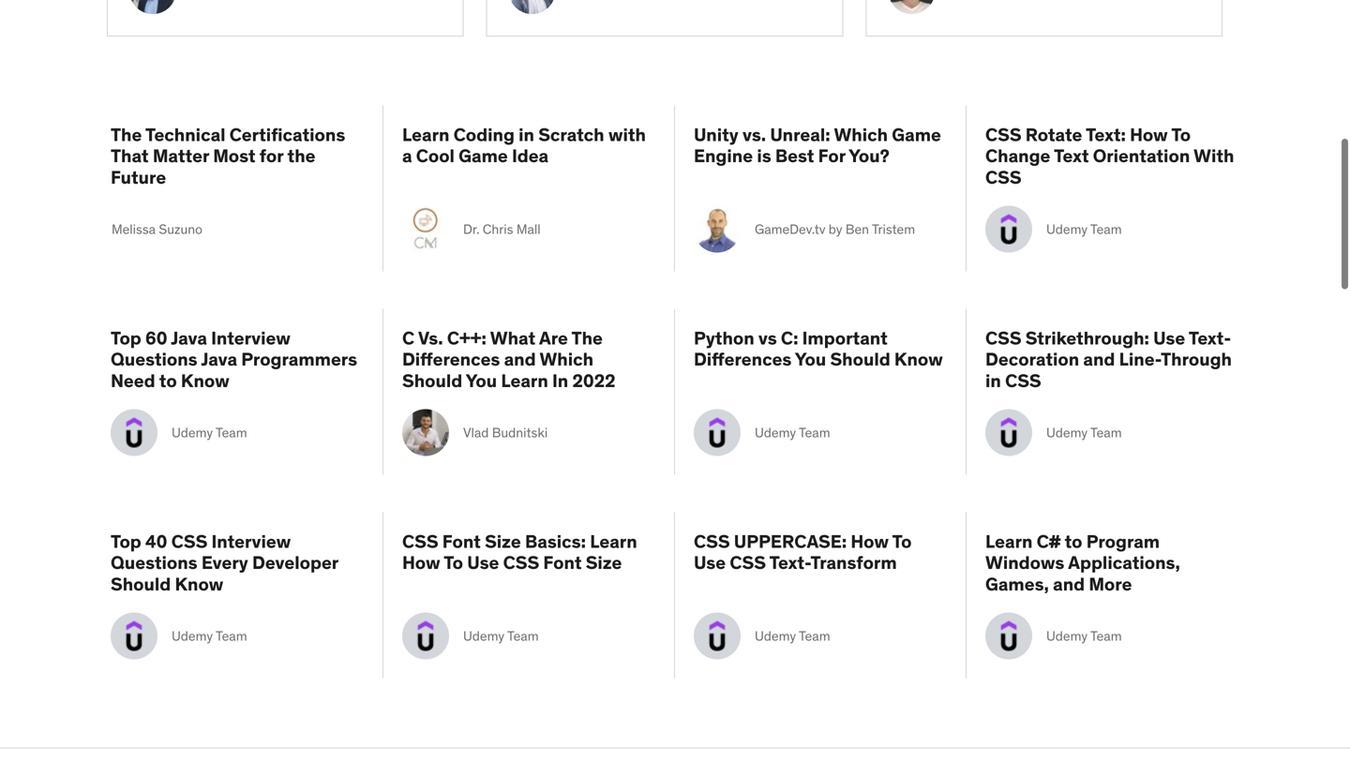 Task type: describe. For each thing, give the bounding box(es) containing it.
top for top 60 java interview questions java programmers need to know
[[111, 327, 141, 349]]

udemy team for css
[[755, 628, 831, 645]]

coding
[[454, 123, 515, 146]]

udemy team for you
[[755, 424, 831, 441]]

budnitski
[[492, 424, 548, 441]]

c
[[402, 327, 415, 349]]

idea
[[512, 145, 549, 167]]

c++:
[[447, 327, 487, 349]]

to inside the css uppercase: how to use css text-transform
[[893, 530, 912, 553]]

differences inside the c vs. c++: what are the differences and which should you learn in 2022
[[402, 348, 500, 371]]

python vs c: important differences you should know link
[[694, 327, 947, 391]]

use inside css strikethrough: use text- decoration and line-through in css
[[1154, 327, 1186, 349]]

game inside learn coding in scratch with a cool game idea
[[459, 145, 508, 167]]

css uppercase: how to use css text-transform link
[[694, 530, 947, 595]]

team for programmers
[[216, 424, 247, 441]]

uppercase:
[[734, 530, 847, 553]]

the technical certifications that matter most for the future
[[111, 123, 345, 189]]

text:
[[1086, 123, 1126, 146]]

important
[[803, 327, 888, 349]]

a
[[402, 145, 412, 167]]

learn c# to program windows applications, games, and more
[[986, 530, 1181, 596]]

unity vs. unreal: which game engine is best for you?
[[694, 123, 942, 167]]

engine
[[694, 145, 753, 167]]

in
[[552, 370, 569, 392]]

you?
[[849, 145, 890, 167]]

future
[[111, 166, 166, 189]]

matter
[[153, 145, 209, 167]]

program
[[1087, 530, 1160, 553]]

css uppercase: how to use css text-transform
[[694, 530, 912, 574]]

applications,
[[1068, 552, 1181, 574]]

learn c# to program windows applications, games, and more link
[[986, 530, 1240, 596]]

melissa
[[112, 221, 156, 238]]

for
[[260, 145, 284, 167]]

vs.
[[743, 123, 766, 146]]

top for top 40 css interview questions every developer should know
[[111, 530, 141, 553]]

best
[[776, 145, 814, 167]]

learn coding in scratch with a cool game idea link
[[402, 123, 656, 188]]

css font size basics: learn how to use css font size
[[402, 530, 638, 574]]

team for should
[[799, 424, 831, 441]]

chris
[[483, 221, 513, 238]]

python vs c: important differences you should know
[[694, 327, 943, 371]]

css strikethrough: use text- decoration and line-through in css
[[986, 327, 1232, 392]]

through
[[1161, 348, 1232, 371]]

vs
[[759, 327, 777, 349]]

team for developer
[[216, 628, 247, 645]]

text- inside the css uppercase: how to use css text-transform
[[770, 552, 811, 574]]

rotate
[[1026, 123, 1083, 146]]

use inside the css uppercase: how to use css text-transform
[[694, 552, 726, 574]]

ben
[[846, 221, 869, 238]]

use inside css font size basics: learn how to use css font size
[[467, 552, 499, 574]]

know inside "top 40 css interview questions every developer should know"
[[175, 573, 223, 596]]

programmers
[[241, 348, 357, 371]]

css rotate text: how to change text orientation with css
[[986, 123, 1235, 189]]

the
[[288, 145, 316, 167]]

the inside the technical certifications that matter most for the future
[[111, 123, 142, 146]]

1 horizontal spatial size
[[586, 552, 622, 574]]

and for what
[[504, 348, 536, 371]]

basics:
[[525, 530, 586, 553]]

mall
[[517, 221, 541, 238]]

udemy team for applications,
[[1047, 628, 1122, 645]]

games,
[[986, 573, 1049, 596]]

how inside css font size basics: learn how to use css font size
[[402, 552, 440, 574]]

udemy team for change
[[1047, 221, 1122, 238]]

c vs. c++: what are the differences and which should you learn in 2022
[[402, 327, 616, 392]]

vlad
[[463, 424, 489, 441]]

text
[[1054, 145, 1089, 167]]

0 horizontal spatial font
[[442, 530, 481, 553]]

top 60 java interview questions java programmers need to know
[[111, 327, 357, 392]]

the inside the c vs. c++: what are the differences and which should you learn in 2022
[[572, 327, 603, 349]]

and inside css strikethrough: use text- decoration and line-through in css
[[1084, 348, 1116, 371]]

css rotate text: how to change text orientation with css link
[[986, 123, 1240, 189]]

2022
[[573, 370, 616, 392]]

by
[[829, 221, 843, 238]]

transform
[[811, 552, 897, 574]]

scratch
[[539, 123, 605, 146]]

is
[[757, 145, 772, 167]]

know inside top 60 java interview questions java programmers need to know
[[181, 370, 230, 392]]

with
[[1194, 145, 1235, 167]]

know inside python vs c: important differences you should know
[[895, 348, 943, 371]]

c vs. c++: what are the differences and which should you learn in 2022 link
[[402, 327, 656, 392]]

orientation
[[1093, 145, 1190, 167]]

top 40 css interview questions every developer should know link
[[111, 530, 364, 596]]

unity vs. unreal: which game engine is best for you? link
[[694, 123, 947, 188]]

with
[[609, 123, 646, 146]]

40
[[145, 530, 167, 553]]

udemy team for java
[[172, 424, 247, 441]]



Task type: vqa. For each thing, say whether or not it's contained in the screenshot.
'Interview' within Top 40 CSS Interview Questions Every Developer Should Know
yes



Task type: locate. For each thing, give the bounding box(es) containing it.
questions for 40
[[111, 552, 198, 574]]

udemy team down text
[[1047, 221, 1122, 238]]

1 vertical spatial text-
[[770, 552, 811, 574]]

0 vertical spatial questions
[[111, 348, 198, 371]]

team down more
[[1091, 628, 1122, 645]]

0 vertical spatial top
[[111, 327, 141, 349]]

1 horizontal spatial which
[[834, 123, 888, 146]]

2 questions from the top
[[111, 552, 198, 574]]

1 horizontal spatial the
[[572, 327, 603, 349]]

in
[[519, 123, 535, 146], [986, 370, 1002, 392]]

1 horizontal spatial to
[[893, 530, 912, 553]]

unity
[[694, 123, 739, 146]]

to inside css font size basics: learn how to use css font size
[[444, 552, 463, 574]]

you inside the c vs. c++: what are the differences and which should you learn in 2022
[[466, 370, 497, 392]]

for
[[818, 145, 846, 167]]

gamedev.tv
[[755, 221, 826, 238]]

learn right basics:
[[590, 530, 638, 553]]

1 vertical spatial questions
[[111, 552, 198, 574]]

1 interview from the top
[[211, 327, 291, 349]]

css strikethrough: use text- decoration and line-through in css link
[[986, 327, 1240, 392]]

udemy for change
[[1047, 221, 1088, 238]]

windows
[[986, 552, 1065, 574]]

2 horizontal spatial how
[[1130, 123, 1168, 146]]

team down css uppercase: how to use css text-transform link
[[799, 628, 831, 645]]

top
[[111, 327, 141, 349], [111, 530, 141, 553]]

questions
[[111, 348, 198, 371], [111, 552, 198, 574]]

text-
[[1189, 327, 1232, 349], [770, 552, 811, 574]]

decoration
[[986, 348, 1080, 371]]

0 vertical spatial to
[[159, 370, 177, 392]]

0 horizontal spatial differences
[[402, 348, 500, 371]]

udemy team down top 60 java interview questions java programmers need to know
[[172, 424, 247, 441]]

team
[[1091, 221, 1122, 238], [216, 424, 247, 441], [799, 424, 831, 441], [1091, 424, 1122, 441], [216, 628, 247, 645], [507, 628, 539, 645], [799, 628, 831, 645], [1091, 628, 1122, 645]]

1 vertical spatial to
[[1065, 530, 1083, 553]]

1 horizontal spatial in
[[986, 370, 1002, 392]]

udemy down css font size basics: learn how to use css font size link
[[463, 628, 505, 645]]

game inside unity vs. unreal: which game engine is best for you?
[[892, 123, 942, 146]]

learn
[[402, 123, 450, 146], [501, 370, 548, 392], [590, 530, 638, 553], [986, 530, 1033, 553]]

udemy for css
[[755, 628, 796, 645]]

css
[[986, 123, 1022, 146], [986, 166, 1022, 189], [986, 327, 1022, 349], [1005, 370, 1042, 392], [171, 530, 208, 553], [402, 530, 439, 553], [694, 530, 730, 553], [503, 552, 539, 574], [730, 552, 766, 574]]

differences inside python vs c: important differences you should know
[[694, 348, 792, 371]]

team for to
[[507, 628, 539, 645]]

text- inside css strikethrough: use text- decoration and line-through in css
[[1189, 327, 1232, 349]]

and left are
[[504, 348, 536, 371]]

strikethrough:
[[1026, 327, 1150, 349]]

and
[[504, 348, 536, 371], [1084, 348, 1116, 371], [1053, 573, 1085, 596]]

differences
[[402, 348, 500, 371], [694, 348, 792, 371]]

1 horizontal spatial use
[[694, 552, 726, 574]]

udemy team down css strikethrough: use text- decoration and line-through in css
[[1047, 424, 1122, 441]]

1 horizontal spatial you
[[795, 348, 827, 371]]

1 horizontal spatial font
[[543, 552, 582, 574]]

learn inside css font size basics: learn how to use css font size
[[590, 530, 638, 553]]

1 horizontal spatial how
[[851, 530, 889, 553]]

use
[[1154, 327, 1186, 349], [467, 552, 499, 574], [694, 552, 726, 574]]

to
[[159, 370, 177, 392], [1065, 530, 1083, 553]]

should inside the c vs. c++: what are the differences and which should you learn in 2022
[[402, 370, 463, 392]]

game right you?
[[892, 123, 942, 146]]

dr. chris mall
[[463, 221, 541, 238]]

learn inside learn coding in scratch with a cool game idea
[[402, 123, 450, 146]]

0 horizontal spatial game
[[459, 145, 508, 167]]

top 60 java interview questions java programmers need to know link
[[111, 327, 364, 392]]

learn inside the learn c# to program windows applications, games, and more
[[986, 530, 1033, 553]]

0 horizontal spatial you
[[466, 370, 497, 392]]

1 questions from the top
[[111, 348, 198, 371]]

interview for programmers
[[211, 327, 291, 349]]

2 differences from the left
[[694, 348, 792, 371]]

and for program
[[1053, 573, 1085, 596]]

udemy down "top 40 css interview questions every developer should know"
[[172, 628, 213, 645]]

top inside top 60 java interview questions java programmers need to know
[[111, 327, 141, 349]]

vlad budnitski
[[463, 424, 548, 441]]

that
[[111, 145, 149, 167]]

udemy down text
[[1047, 221, 1088, 238]]

udemy team down python vs c: important differences you should know link
[[755, 424, 831, 441]]

0 horizontal spatial to
[[444, 552, 463, 574]]

0 horizontal spatial to
[[159, 370, 177, 392]]

should down 40
[[111, 573, 171, 596]]

css font size basics: learn how to use css font size link
[[402, 530, 656, 595]]

udemy down python vs c: important differences you should know link
[[755, 424, 796, 441]]

the right are
[[572, 327, 603, 349]]

should inside "top 40 css interview questions every developer should know"
[[111, 573, 171, 596]]

game
[[892, 123, 942, 146], [459, 145, 508, 167]]

udemy team down more
[[1047, 628, 1122, 645]]

which inside the c vs. c++: what are the differences and which should you learn in 2022
[[540, 348, 594, 371]]

the
[[111, 123, 142, 146], [572, 327, 603, 349]]

1 horizontal spatial should
[[402, 370, 463, 392]]

how inside the css uppercase: how to use css text-transform
[[851, 530, 889, 553]]

learn left coding
[[402, 123, 450, 146]]

team for games,
[[1091, 628, 1122, 645]]

every
[[202, 552, 248, 574]]

what
[[490, 327, 536, 349]]

unreal:
[[770, 123, 831, 146]]

team down css strikethrough: use text- decoration and line-through in css
[[1091, 424, 1122, 441]]

you inside python vs c: important differences you should know
[[795, 348, 827, 371]]

0 vertical spatial which
[[834, 123, 888, 146]]

interview
[[211, 327, 291, 349], [211, 530, 291, 553]]

learn coding in scratch with a cool game idea
[[402, 123, 646, 167]]

2 horizontal spatial should
[[830, 348, 891, 371]]

to inside the learn c# to program windows applications, games, and more
[[1065, 530, 1083, 553]]

to right need
[[159, 370, 177, 392]]

team down top 40 css interview questions every developer should know link
[[216, 628, 247, 645]]

1 vertical spatial top
[[111, 530, 141, 553]]

1 horizontal spatial differences
[[694, 348, 792, 371]]

0 vertical spatial interview
[[211, 327, 291, 349]]

udemy for how
[[463, 628, 505, 645]]

0 horizontal spatial use
[[467, 552, 499, 574]]

and left line-
[[1084, 348, 1116, 371]]

questions inside "top 40 css interview questions every developer should know"
[[111, 552, 198, 574]]

cool
[[416, 145, 455, 167]]

team for line-
[[1091, 424, 1122, 441]]

team down top 60 java interview questions java programmers need to know
[[216, 424, 247, 441]]

1 horizontal spatial text-
[[1189, 327, 1232, 349]]

vs.
[[418, 327, 443, 349]]

learn left c#
[[986, 530, 1033, 553]]

technical
[[145, 123, 226, 146]]

1 vertical spatial the
[[572, 327, 603, 349]]

0 horizontal spatial how
[[402, 552, 440, 574]]

2 horizontal spatial to
[[1172, 123, 1191, 146]]

most
[[213, 145, 256, 167]]

change
[[986, 145, 1051, 167]]

top 40 css interview questions every developer should know
[[111, 530, 338, 596]]

questions for 60
[[111, 348, 198, 371]]

0 vertical spatial text-
[[1189, 327, 1232, 349]]

more
[[1089, 573, 1132, 596]]

top left 40
[[111, 530, 141, 553]]

certifications
[[230, 123, 345, 146]]

udemy for and
[[1047, 424, 1088, 441]]

0 horizontal spatial which
[[540, 348, 594, 371]]

2 horizontal spatial use
[[1154, 327, 1186, 349]]

udemy down decoration
[[1047, 424, 1088, 441]]

gamedev.tv by ben tristem
[[755, 221, 915, 238]]

python
[[694, 327, 755, 349]]

1 vertical spatial which
[[540, 348, 594, 371]]

use right strikethrough:
[[1154, 327, 1186, 349]]

use left uppercase:
[[694, 552, 726, 574]]

top inside "top 40 css interview questions every developer should know"
[[111, 530, 141, 553]]

should right c: on the right of page
[[830, 348, 891, 371]]

you
[[795, 348, 827, 371], [466, 370, 497, 392]]

0 horizontal spatial the
[[111, 123, 142, 146]]

css inside "top 40 css interview questions every developer should know"
[[171, 530, 208, 553]]

size
[[485, 530, 521, 553], [586, 552, 622, 574]]

1 vertical spatial interview
[[211, 530, 291, 553]]

interview inside top 60 java interview questions java programmers need to know
[[211, 327, 291, 349]]

you down c++:
[[466, 370, 497, 392]]

java
[[171, 327, 207, 349], [201, 348, 237, 371]]

1 differences from the left
[[402, 348, 500, 371]]

developer
[[252, 552, 338, 574]]

team for text
[[1091, 221, 1122, 238]]

and left more
[[1053, 573, 1085, 596]]

game left idea
[[459, 145, 508, 167]]

should down vs.
[[402, 370, 463, 392]]

1 top from the top
[[111, 327, 141, 349]]

udemy team for every
[[172, 628, 247, 645]]

udemy team for and
[[1047, 424, 1122, 441]]

1 vertical spatial in
[[986, 370, 1002, 392]]

udemy for every
[[172, 628, 213, 645]]

udemy down games,
[[1047, 628, 1088, 645]]

line-
[[1120, 348, 1161, 371]]

learn inside the c vs. c++: what are the differences and which should you learn in 2022
[[501, 370, 548, 392]]

know
[[895, 348, 943, 371], [181, 370, 230, 392], [175, 573, 223, 596]]

should inside python vs c: important differences you should know
[[830, 348, 891, 371]]

how inside css rotate text: how to change text orientation with css
[[1130, 123, 1168, 146]]

are
[[539, 327, 568, 349]]

udemy team down "top 40 css interview questions every developer should know"
[[172, 628, 247, 645]]

top left the 60
[[111, 327, 141, 349]]

which
[[834, 123, 888, 146], [540, 348, 594, 371]]

need
[[111, 370, 155, 392]]

in inside css strikethrough: use text- decoration and line-through in css
[[986, 370, 1002, 392]]

2 top from the top
[[111, 530, 141, 553]]

interview for developer
[[211, 530, 291, 553]]

and inside the learn c# to program windows applications, games, and more
[[1053, 573, 1085, 596]]

udemy down css uppercase: how to use css text-transform link
[[755, 628, 796, 645]]

0 horizontal spatial should
[[111, 573, 171, 596]]

0 horizontal spatial text-
[[770, 552, 811, 574]]

interview inside "top 40 css interview questions every developer should know"
[[211, 530, 291, 553]]

to inside top 60 java interview questions java programmers need to know
[[159, 370, 177, 392]]

0 vertical spatial in
[[519, 123, 535, 146]]

you right vs
[[795, 348, 827, 371]]

suzuno
[[159, 221, 203, 238]]

tristem
[[872, 221, 915, 238]]

the up future
[[111, 123, 142, 146]]

0 vertical spatial the
[[111, 123, 142, 146]]

team down css font size basics: learn how to use css font size link
[[507, 628, 539, 645]]

to inside css rotate text: how to change text orientation with css
[[1172, 123, 1191, 146]]

should
[[830, 348, 891, 371], [402, 370, 463, 392], [111, 573, 171, 596]]

udemy for java
[[172, 424, 213, 441]]

udemy team down css uppercase: how to use css text-transform link
[[755, 628, 831, 645]]

c#
[[1037, 530, 1061, 553]]

udemy down top 60 java interview questions java programmers need to know
[[172, 424, 213, 441]]

60
[[145, 327, 167, 349]]

font
[[442, 530, 481, 553], [543, 552, 582, 574]]

which inside unity vs. unreal: which game engine is best for you?
[[834, 123, 888, 146]]

2 interview from the top
[[211, 530, 291, 553]]

questions inside top 60 java interview questions java programmers need to know
[[111, 348, 198, 371]]

udemy team for how
[[463, 628, 539, 645]]

0 horizontal spatial size
[[485, 530, 521, 553]]

how
[[1130, 123, 1168, 146], [851, 530, 889, 553], [402, 552, 440, 574]]

0 horizontal spatial in
[[519, 123, 535, 146]]

team for text-
[[799, 628, 831, 645]]

dr.
[[463, 221, 480, 238]]

the technical certifications that matter most for the future link
[[111, 123, 364, 189]]

and inside the c vs. c++: what are the differences and which should you learn in 2022
[[504, 348, 536, 371]]

1 horizontal spatial game
[[892, 123, 942, 146]]

team down css rotate text: how to change text orientation with css
[[1091, 221, 1122, 238]]

in inside learn coding in scratch with a cool game idea
[[519, 123, 535, 146]]

c:
[[781, 327, 799, 349]]

learn left in
[[501, 370, 548, 392]]

to right c#
[[1065, 530, 1083, 553]]

use left basics:
[[467, 552, 499, 574]]

melissa suzuno
[[112, 221, 203, 238]]

1 horizontal spatial to
[[1065, 530, 1083, 553]]

udemy for you
[[755, 424, 796, 441]]

udemy team down css font size basics: learn how to use css font size link
[[463, 628, 539, 645]]

udemy for applications,
[[1047, 628, 1088, 645]]

team down python vs c: important differences you should know link
[[799, 424, 831, 441]]



